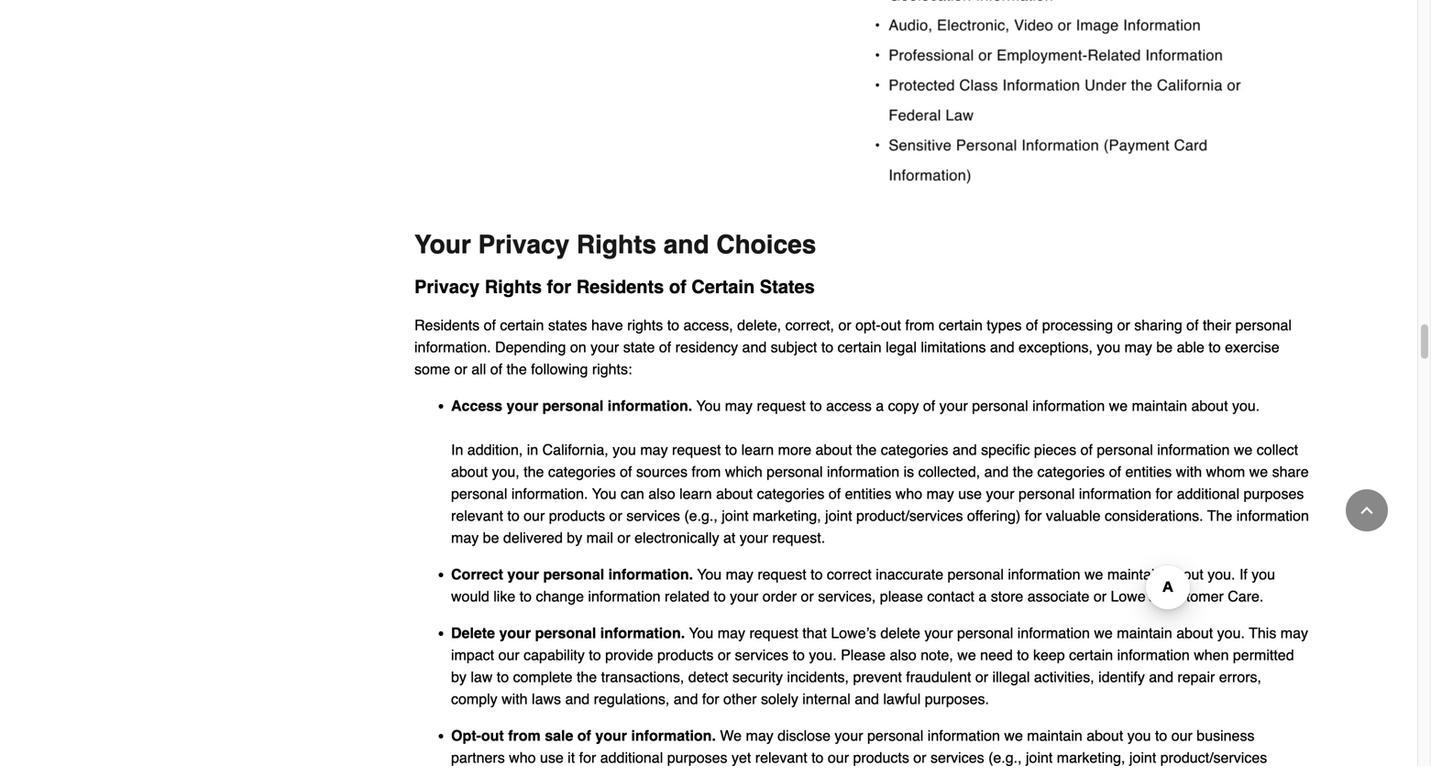 Task type: describe. For each thing, give the bounding box(es) containing it.
our left business
[[1171, 727, 1193, 744]]

who inside we may disclose your personal information we maintain about you to our business partners who use it for additional purposes yet relevant to our products or services (e.g., joint marketing, joint product/service
[[509, 749, 536, 766]]

maintain down able
[[1132, 397, 1187, 414]]

have
[[591, 317, 623, 334]]

personal down "more"
[[767, 463, 823, 480]]

be inside the residents of certain states have rights to access, delete, correct, or opt-out from certain types of processing or sharing of their personal information. depending on your state of residency and subject to certain legal limitations and exceptions, you may be able to exercise some or all of the following rights:
[[1156, 339, 1173, 356]]

the down in
[[524, 463, 544, 480]]

a table showing the categories of third parties and the personal information shared with each. image
[[414, 0, 1312, 212]]

information up the whom
[[1157, 441, 1230, 458]]

access
[[826, 397, 872, 414]]

activities,
[[1034, 669, 1094, 686]]

or right mail
[[617, 529, 630, 546]]

about down which
[[716, 485, 753, 502]]

also inside you may request that lowe's delete your personal information we maintain about you. this may impact our capability to provide products or services to you. please also note, we need to keep certain information when permitted by law to complete the transactions, detect security incidents, prevent fraudulent or illegal activities, identify and repair errors, comply with laws and regulations, and for other solely internal and lawful purposes.
[[890, 647, 917, 664]]

your up the offering)
[[986, 485, 1015, 502]]

additional inside in addition, in california, you may request to learn more about the categories and specific pieces of personal information we collect about you, the categories of sources from which personal information is collected, and the categories of entities with whom we share personal information. you can also learn about categories of entities who may use your personal information for additional purposes relevant to our products or services (e.g., joint marketing, joint product/services offering) for valuable considerations. the information may be delivered by mail or electronically at your request.
[[1177, 485, 1240, 502]]

store
[[991, 588, 1024, 605]]

request inside you may request to correct inaccurate personal information we maintain about you. if you would like to change information related to your order or services, please contact a store associate or lowe's customer care.
[[758, 566, 807, 583]]

information. down regulations,
[[631, 727, 716, 744]]

products inside in addition, in california, you may request to learn more about the categories and specific pieces of personal information we collect about you, the categories of sources from which personal information is collected, and the categories of entities with whom we share personal information. you can also learn about categories of entities who may use your personal information for additional purposes relevant to our products or services (e.g., joint marketing, joint product/services offering) for valuable considerations. the information may be delivered by mail or electronically at your request.
[[549, 507, 605, 524]]

the inside you may request that lowe's delete your personal information we maintain about you. this may impact our capability to provide products or services to you. please also note, we need to keep certain information when permitted by law to complete the transactions, detect security incidents, prevent fraudulent or illegal activities, identify and repair errors, comply with laws and regulations, and for other solely internal and lawful purposes.
[[577, 669, 597, 686]]

to down their
[[1209, 339, 1221, 356]]

exercise
[[1225, 339, 1280, 356]]

mail
[[586, 529, 613, 546]]

in
[[527, 441, 538, 458]]

processing
[[1042, 317, 1113, 334]]

opt-
[[856, 317, 881, 334]]

or inside we may disclose your personal information we maintain about you to our business partners who use it for additional purposes yet relevant to our products or services (e.g., joint marketing, joint product/service
[[913, 749, 926, 766]]

errors,
[[1219, 669, 1262, 686]]

we down collect
[[1249, 463, 1268, 480]]

transactions,
[[601, 669, 684, 686]]

you. up collect
[[1232, 397, 1260, 414]]

we inside we may disclose your personal information we maintain about you to our business partners who use it for additional purposes yet relevant to our products or services (e.g., joint marketing, joint product/service
[[1004, 727, 1023, 744]]

our down disclose
[[828, 749, 849, 766]]

use inside we may disclose your personal information we maintain about you to our business partners who use it for additional purposes yet relevant to our products or services (e.g., joint marketing, joint product/service
[[540, 749, 564, 766]]

for up considerations.
[[1156, 485, 1173, 502]]

correct your personal information.
[[451, 566, 693, 583]]

residency
[[675, 339, 738, 356]]

prevent
[[853, 669, 902, 686]]

or down need
[[975, 669, 988, 686]]

you,
[[492, 463, 520, 480]]

customer
[[1160, 588, 1224, 605]]

if
[[1240, 566, 1248, 583]]

to right law
[[497, 669, 509, 686]]

information. down rights:
[[608, 397, 692, 414]]

care.
[[1228, 588, 1264, 605]]

delete,
[[737, 317, 781, 334]]

and down types
[[990, 339, 1015, 356]]

you down the residency
[[696, 397, 721, 414]]

collected,
[[918, 463, 980, 480]]

personal up the specific
[[972, 397, 1028, 414]]

legal
[[886, 339, 917, 356]]

disclose
[[778, 727, 831, 744]]

we may disclose your personal information we maintain about you to our business partners who use it for additional purposes yet relevant to our products or services (e.g., joint marketing, joint product/service
[[451, 727, 1283, 766]]

personal inside the residents of certain states have rights to access, delete, correct, or opt-out from certain types of processing or sharing of their personal information. depending on your state of residency and subject to certain legal limitations and exceptions, you may be able to exercise some or all of the following rights:
[[1235, 317, 1292, 334]]

you inside we may disclose your personal information we maintain about you to our business partners who use it for additional purposes yet relevant to our products or services (e.g., joint marketing, joint product/service
[[1127, 727, 1151, 744]]

access,
[[683, 317, 733, 334]]

our inside in addition, in california, you may request to learn more about the categories and specific pieces of personal information we collect about you, the categories of sources from which personal information is collected, and the categories of entities with whom we share personal information. you can also learn about categories of entities who may use your personal information for additional purposes relevant to our products or services (e.g., joint marketing, joint product/services offering) for valuable considerations. the information may be delivered by mail or electronically at your request.
[[524, 507, 545, 524]]

may down "collected,"
[[927, 485, 954, 502]]

from inside in addition, in california, you may request to learn more about the categories and specific pieces of personal information we collect about you, the categories of sources from which personal information is collected, and the categories of entities with whom we share personal information. you can also learn about categories of entities who may use your personal information for additional purposes relevant to our products or services (e.g., joint marketing, joint product/services offering) for valuable considerations. the information may be delivered by mail or electronically at your request.
[[692, 463, 721, 480]]

detect
[[688, 669, 728, 686]]

services inside we may disclose your personal information we maintain about you to our business partners who use it for additional purposes yet relevant to our products or services (e.g., joint marketing, joint product/service
[[931, 749, 984, 766]]

delete
[[880, 625, 920, 642]]

law
[[471, 669, 493, 686]]

addition,
[[467, 441, 523, 458]]

categories down "more"
[[757, 485, 825, 502]]

purposes inside we may disclose your personal information we maintain about you to our business partners who use it for additional purposes yet relevant to our products or services (e.g., joint marketing, joint product/service
[[667, 749, 728, 766]]

delete your personal information.
[[451, 625, 685, 642]]

1 horizontal spatial learn
[[741, 441, 774, 458]]

your privacy rights and choices
[[414, 230, 816, 259]]

scroll to top element
[[1346, 490, 1388, 532]]

following
[[531, 361, 588, 378]]

to up illegal
[[1017, 647, 1029, 664]]

and down prevent
[[855, 691, 879, 708]]

by inside you may request that lowe's delete your personal information we maintain about you. this may impact our capability to provide products or services to you. please also note, we need to keep certain information when permitted by law to complete the transactions, detect security incidents, prevent fraudulent or illegal activities, identify and repair errors, comply with laws and regulations, and for other solely internal and lawful purposes.
[[451, 669, 467, 686]]

relevant inside we may disclose your personal information we maintain about you to our business partners who use it for additional purposes yet relevant to our products or services (e.g., joint marketing, joint product/service
[[755, 749, 807, 766]]

or up mail
[[609, 507, 622, 524]]

may up detect
[[718, 625, 745, 642]]

states
[[760, 276, 815, 297]]

sale
[[545, 727, 573, 744]]

personal inside we may disclose your personal information we maintain about you to our business partners who use it for additional purposes yet relevant to our products or services (e.g., joint marketing, joint product/service
[[867, 727, 924, 744]]

about inside you may request to correct inaccurate personal information we maintain about you. if you would like to change information related to your order or services, please contact a store associate or lowe's customer care.
[[1167, 566, 1204, 583]]

security
[[732, 669, 783, 686]]

we up identify
[[1094, 625, 1113, 642]]

the inside the residents of certain states have rights to access, delete, correct, or opt-out from certain types of processing or sharing of their personal information. depending on your state of residency and subject to certain legal limitations and exceptions, you may be able to exercise some or all of the following rights:
[[507, 361, 527, 378]]

personal right pieces
[[1097, 441, 1153, 458]]

sharing
[[1134, 317, 1182, 334]]

your down like on the bottom of the page
[[499, 625, 531, 642]]

rights:
[[592, 361, 632, 378]]

information up identify
[[1117, 647, 1190, 664]]

marketing, inside we may disclose your personal information we maintain about you to our business partners who use it for additional purposes yet relevant to our products or services (e.g., joint marketing, joint product/service
[[1057, 749, 1125, 766]]

types
[[987, 317, 1022, 334]]

and down detect
[[674, 691, 698, 708]]

may up which
[[725, 397, 753, 414]]

yet
[[732, 749, 751, 766]]

also inside in addition, in california, you may request to learn more about the categories and specific pieces of personal information we collect about you, the categories of sources from which personal information is collected, and the categories of entities with whom we share personal information. you can also learn about categories of entities who may use your personal information for additional purposes relevant to our products or services (e.g., joint marketing, joint product/services offering) for valuable considerations. the information may be delivered by mail or electronically at your request.
[[648, 485, 675, 502]]

correct
[[451, 566, 503, 583]]

or right "associate"
[[1094, 588, 1107, 605]]

certain inside you may request that lowe's delete your personal information we maintain about you. this may impact our capability to provide products or services to you. please also note, we need to keep certain information when permitted by law to complete the transactions, detect security incidents, prevent fraudulent or illegal activities, identify and repair errors, comply with laws and regulations, and for other solely internal and lawful purposes.
[[1069, 647, 1113, 664]]

lowe's inside you may request that lowe's delete your personal information we maintain about you. this may impact our capability to provide products or services to you. please also note, we need to keep certain information when permitted by law to complete the transactions, detect security incidents, prevent fraudulent or illegal activities, identify and repair errors, comply with laws and regulations, and for other solely internal and lawful purposes.
[[831, 625, 876, 642]]

in
[[451, 441, 463, 458]]

partners
[[451, 749, 505, 766]]

in addition, in california, you may request to learn more about the categories and specific pieces of personal information we collect about you, the categories of sources from which personal information is collected, and the categories of entities with whom we share personal information. you can also learn about categories of entities who may use your personal information for additional purposes relevant to our products or services (e.g., joint marketing, joint product/services offering) for valuable considerations. the information may be delivered by mail or electronically at your request.
[[451, 441, 1309, 546]]

maintain inside you may request that lowe's delete your personal information we maintain about you. this may impact our capability to provide products or services to you. please also note, we need to keep certain information when permitted by law to complete the transactions, detect security incidents, prevent fraudulent or illegal activities, identify and repair errors, comply with laws and regulations, and for other solely internal and lawful purposes.
[[1117, 625, 1172, 642]]

to right related
[[714, 588, 726, 605]]

your up in
[[507, 397, 538, 414]]

services,
[[818, 588, 876, 605]]

internal
[[803, 691, 851, 708]]

maintain inside you may request to correct inaccurate personal information we maintain about you. if you would like to change information related to your order or services, please contact a store associate or lowe's customer care.
[[1107, 566, 1163, 583]]

you inside in addition, in california, you may request to learn more about the categories and specific pieces of personal information we collect about you, the categories of sources from which personal information is collected, and the categories of entities with whom we share personal information. you can also learn about categories of entities who may use your personal information for additional purposes relevant to our products or services (e.g., joint marketing, joint product/services offering) for valuable considerations. the information may be delivered by mail or electronically at your request.
[[613, 441, 636, 458]]

purposes inside in addition, in california, you may request to learn more about the categories and specific pieces of personal information we collect about you, the categories of sources from which personal information is collected, and the categories of entities with whom we share personal information. you can also learn about categories of entities who may use your personal information for additional purposes relevant to our products or services (e.g., joint marketing, joint product/services offering) for valuable considerations. the information may be delivered by mail or electronically at your request.
[[1244, 485, 1304, 502]]

information up keep
[[1018, 625, 1090, 642]]

you may request to correct inaccurate personal information we maintain about you. if you would like to change information related to your order or services, please contact a store associate or lowe's customer care.
[[451, 566, 1275, 605]]

or right order
[[801, 588, 814, 605]]

you inside in addition, in california, you may request to learn more about the categories and specific pieces of personal information we collect about you, the categories of sources from which personal information is collected, and the categories of entities with whom we share personal information. you can also learn about categories of entities who may use your personal information for additional purposes relevant to our products or services (e.g., joint marketing, joint product/services offering) for valuable considerations. the information may be delivered by mail or electronically at your request.
[[592, 485, 617, 502]]

personal up change
[[543, 566, 604, 583]]

additional inside we may disclose your personal information we maintain about you to our business partners who use it for additional purposes yet relevant to our products or services (e.g., joint marketing, joint product/service
[[600, 749, 663, 766]]

information up "associate"
[[1008, 566, 1081, 583]]

joint down identify
[[1129, 749, 1156, 766]]

regulations,
[[594, 691, 670, 708]]

or left opt- on the right of the page
[[838, 317, 851, 334]]

which
[[725, 463, 763, 480]]

your up like on the bottom of the page
[[507, 566, 539, 583]]

personal up capability on the bottom of the page
[[535, 625, 596, 642]]

you inside the residents of certain states have rights to access, delete, correct, or opt-out from certain types of processing or sharing of their personal information. depending on your state of residency and subject to certain legal limitations and exceptions, you may be able to exercise some or all of the following rights:
[[1097, 339, 1121, 356]]

solely
[[761, 691, 798, 708]]

your right at
[[740, 529, 768, 546]]

provide
[[605, 647, 653, 664]]

information up considerations.
[[1079, 485, 1152, 502]]

to left correct on the right bottom of page
[[811, 566, 823, 583]]

it
[[568, 749, 575, 766]]

you inside you may request to correct inaccurate personal information we maintain about you. if you would like to change information related to your order or services, please contact a store associate or lowe's customer care.
[[697, 566, 722, 583]]

we down processing
[[1109, 397, 1128, 414]]

may right this
[[1281, 625, 1308, 642]]

categories up is
[[881, 441, 949, 458]]

to down disclose
[[812, 749, 824, 766]]

we right note,
[[957, 647, 976, 664]]

joint down activities,
[[1026, 749, 1053, 766]]

residents of certain states have rights to access, delete, correct, or opt-out from certain types of processing or sharing of their personal information. depending on your state of residency and subject to certain legal limitations and exceptions, you may be able to exercise some or all of the following rights:
[[414, 317, 1292, 378]]

products inside we may disclose your personal information we maintain about you to our business partners who use it for additional purposes yet relevant to our products or services (e.g., joint marketing, joint product/service
[[853, 749, 909, 766]]

pieces
[[1034, 441, 1077, 458]]

the
[[1207, 507, 1233, 524]]

about right "more"
[[816, 441, 852, 458]]

change
[[536, 588, 584, 605]]

information down correct your personal information.
[[588, 588, 661, 605]]

product/services
[[856, 507, 963, 524]]

lawful
[[883, 691, 921, 708]]

access your personal information. you may request to access a copy of your personal information we maintain about you.
[[451, 397, 1260, 414]]

0 vertical spatial privacy
[[478, 230, 569, 259]]

personal up valuable
[[1019, 485, 1075, 502]]

you. up 'incidents,' on the right bottom of the page
[[809, 647, 837, 664]]

permitted
[[1233, 647, 1294, 664]]

may up correct
[[451, 529, 479, 546]]

about down able
[[1191, 397, 1228, 414]]

and right laws at the bottom of the page
[[565, 691, 590, 708]]

limitations
[[921, 339, 986, 356]]

and up 'certain'
[[664, 230, 709, 259]]

may up 'sources'
[[640, 441, 668, 458]]

to left access
[[810, 397, 822, 414]]

information left is
[[827, 463, 900, 480]]

privacy rights for residents of certain states
[[414, 276, 815, 297]]

your right copy
[[939, 397, 968, 414]]

to right like on the bottom of the page
[[520, 588, 532, 605]]

residents inside the residents of certain states have rights to access, delete, correct, or opt-out from certain types of processing or sharing of their personal information. depending on your state of residency and subject to certain legal limitations and exceptions, you may be able to exercise some or all of the following rights:
[[414, 317, 480, 334]]

1 vertical spatial entities
[[845, 485, 891, 502]]

use inside in addition, in california, you may request to learn more about the categories and specific pieces of personal information we collect about you, the categories of sources from which personal information is collected, and the categories of entities with whom we share personal information. you can also learn about categories of entities who may use your personal information for additional purposes relevant to our products or services (e.g., joint marketing, joint product/services offering) for valuable considerations. the information may be delivered by mail or electronically at your request.
[[958, 485, 982, 502]]

on
[[570, 339, 586, 356]]

related
[[665, 588, 710, 605]]

your inside the residents of certain states have rights to access, delete, correct, or opt-out from certain types of processing or sharing of their personal information. depending on your state of residency and subject to certain legal limitations and exceptions, you may be able to exercise some or all of the following rights:
[[591, 339, 619, 356]]

about down in
[[451, 463, 488, 480]]

information. inside the residents of certain states have rights to access, delete, correct, or opt-out from certain types of processing or sharing of their personal information. depending on your state of residency and subject to certain legal limitations and exceptions, you may be able to exercise some or all of the following rights:
[[414, 339, 491, 356]]

correct,
[[785, 317, 834, 334]]

like
[[493, 588, 516, 605]]

1 horizontal spatial rights
[[577, 230, 656, 259]]

lowe's inside you may request to correct inaccurate personal information we maintain about you. if you would like to change information related to your order or services, please contact a store associate or lowe's customer care.
[[1111, 588, 1156, 605]]

access
[[451, 397, 502, 414]]

categories down pieces
[[1037, 463, 1105, 480]]

certain up the depending
[[500, 317, 544, 334]]

personal down "you,"
[[451, 485, 507, 502]]

state
[[623, 339, 655, 356]]

request inside in addition, in california, you may request to learn more about the categories and specific pieces of personal information we collect about you, the categories of sources from which personal information is collected, and the categories of entities with whom we share personal information. you can also learn about categories of entities who may use your personal information for additional purposes relevant to our products or services (e.g., joint marketing, joint product/services offering) for valuable considerations. the information may be delivered by mail or electronically at your request.
[[672, 441, 721, 458]]

information up pieces
[[1032, 397, 1105, 414]]

when
[[1194, 647, 1229, 664]]

please
[[841, 647, 886, 664]]

whom
[[1206, 463, 1245, 480]]

0 horizontal spatial a
[[876, 397, 884, 414]]

you. up when
[[1217, 625, 1245, 642]]

1 vertical spatial rights
[[485, 276, 542, 297]]

categories down california,
[[548, 463, 616, 480]]

rights
[[627, 317, 663, 334]]

associate
[[1028, 588, 1090, 605]]

share
[[1272, 463, 1309, 480]]

or left sharing
[[1117, 317, 1130, 334]]

inaccurate
[[876, 566, 944, 583]]

information. inside in addition, in california, you may request to learn more about the categories and specific pieces of personal information we collect about you, the categories of sources from which personal information is collected, and the categories of entities with whom we share personal information. you can also learn about categories of entities who may use your personal information for additional purposes relevant to our products or services (e.g., joint marketing, joint product/services offering) for valuable considerations. the information may be delivered by mail or electronically at your request.
[[511, 485, 588, 502]]

electronically
[[635, 529, 719, 546]]

offering)
[[967, 507, 1021, 524]]



Task type: vqa. For each thing, say whether or not it's contained in the screenshot.
the right Tips
no



Task type: locate. For each thing, give the bounding box(es) containing it.
complete
[[513, 669, 573, 686]]

1 horizontal spatial additional
[[1177, 485, 1240, 502]]

the down access your personal information. you may request to access a copy of your personal information we maintain about you.
[[856, 441, 877, 458]]

0 vertical spatial who
[[896, 485, 922, 502]]

0 vertical spatial services
[[626, 507, 680, 524]]

1 vertical spatial be
[[483, 529, 499, 546]]

and left repair
[[1149, 669, 1174, 686]]

about up when
[[1176, 625, 1213, 642]]

0 vertical spatial out
[[881, 317, 901, 334]]

information down purposes.
[[928, 727, 1000, 744]]

1 vertical spatial lowe's
[[831, 625, 876, 642]]

2 horizontal spatial from
[[905, 317, 935, 334]]

information. up delivered
[[511, 485, 588, 502]]

your down regulations,
[[595, 727, 627, 744]]

1 horizontal spatial relevant
[[755, 749, 807, 766]]

repair
[[1178, 669, 1215, 686]]

personal up exercise
[[1235, 317, 1292, 334]]

please
[[880, 588, 923, 605]]

categories
[[881, 441, 949, 458], [548, 463, 616, 480], [1037, 463, 1105, 480], [757, 485, 825, 502]]

1 vertical spatial relevant
[[755, 749, 807, 766]]

additional
[[1177, 485, 1240, 502], [600, 749, 663, 766]]

1 horizontal spatial residents
[[576, 276, 664, 297]]

1 horizontal spatial be
[[1156, 339, 1173, 356]]

0 horizontal spatial products
[[549, 507, 605, 524]]

correct
[[827, 566, 872, 583]]

0 horizontal spatial residents
[[414, 317, 480, 334]]

collect
[[1257, 441, 1298, 458]]

0 horizontal spatial be
[[483, 529, 499, 546]]

to left business
[[1155, 727, 1167, 744]]

information inside we may disclose your personal information we maintain about you to our business partners who use it for additional purposes yet relevant to our products or services (e.g., joint marketing, joint product/service
[[928, 727, 1000, 744]]

you inside you may request that lowe's delete your personal information we maintain about you. this may impact our capability to provide products or services to you. please also note, we need to keep certain information when permitted by law to complete the transactions, detect security incidents, prevent fraudulent or illegal activities, identify and repair errors, comply with laws and regulations, and for other solely internal and lawful purposes.
[[689, 625, 714, 642]]

from
[[905, 317, 935, 334], [692, 463, 721, 480], [508, 727, 541, 744]]

or down lawful
[[913, 749, 926, 766]]

may inside we may disclose your personal information we maintain about you to our business partners who use it for additional purposes yet relevant to our products or services (e.g., joint marketing, joint product/service
[[746, 727, 774, 744]]

0 horizontal spatial lowe's
[[831, 625, 876, 642]]

1 vertical spatial marketing,
[[1057, 749, 1125, 766]]

purposes.
[[925, 691, 989, 708]]

who inside in addition, in california, you may request to learn more about the categories and specific pieces of personal information we collect about you, the categories of sources from which personal information is collected, and the categories of entities with whom we share personal information. you can also learn about categories of entities who may use your personal information for additional purposes relevant to our products or services (e.g., joint marketing, joint product/services offering) for valuable considerations. the information may be delivered by mail or electronically at your request.
[[896, 485, 922, 502]]

specific
[[981, 441, 1030, 458]]

use down "collected,"
[[958, 485, 982, 502]]

from inside the residents of certain states have rights to access, delete, correct, or opt-out from certain types of processing or sharing of their personal information. depending on your state of residency and subject to certain legal limitations and exceptions, you may be able to exercise some or all of the following rights:
[[905, 317, 935, 334]]

joint
[[722, 507, 749, 524], [825, 507, 852, 524], [1026, 749, 1053, 766], [1129, 749, 1156, 766]]

exceptions,
[[1019, 339, 1093, 356]]

0 vertical spatial be
[[1156, 339, 1173, 356]]

copy
[[888, 397, 919, 414]]

of
[[669, 276, 686, 297], [484, 317, 496, 334], [1026, 317, 1038, 334], [1187, 317, 1199, 334], [659, 339, 671, 356], [490, 361, 502, 378], [923, 397, 935, 414], [1081, 441, 1093, 458], [620, 463, 632, 480], [1109, 463, 1121, 480], [829, 485, 841, 502], [577, 727, 591, 744]]

fraudulent
[[906, 669, 971, 686]]

you down processing
[[1097, 339, 1121, 356]]

from left which
[[692, 463, 721, 480]]

information. up provide
[[600, 625, 685, 642]]

services down purposes.
[[931, 749, 984, 766]]

joint up at
[[722, 507, 749, 524]]

certain
[[500, 317, 544, 334], [939, 317, 983, 334], [838, 339, 882, 356], [1069, 647, 1113, 664]]

out inside the residents of certain states have rights to access, delete, correct, or opt-out from certain types of processing or sharing of their personal information. depending on your state of residency and subject to certain legal limitations and exceptions, you may be able to exercise some or all of the following rights:
[[881, 317, 901, 334]]

about
[[1191, 397, 1228, 414], [816, 441, 852, 458], [451, 463, 488, 480], [716, 485, 753, 502], [1167, 566, 1204, 583], [1176, 625, 1213, 642], [1087, 727, 1123, 744]]

1 horizontal spatial also
[[890, 647, 917, 664]]

residents up have
[[576, 276, 664, 297]]

1 vertical spatial from
[[692, 463, 721, 480]]

comply
[[451, 691, 498, 708]]

who right partners
[[509, 749, 536, 766]]

0 horizontal spatial relevant
[[451, 507, 503, 524]]

0 horizontal spatial also
[[648, 485, 675, 502]]

we
[[1109, 397, 1128, 414], [1234, 441, 1253, 458], [1249, 463, 1268, 480], [1085, 566, 1103, 583], [1094, 625, 1113, 642], [957, 647, 976, 664], [1004, 727, 1023, 744]]

our up delivered
[[524, 507, 545, 524]]

to up which
[[725, 441, 737, 458]]

for up states
[[547, 276, 571, 297]]

1 horizontal spatial services
[[735, 647, 789, 664]]

information. up related
[[608, 566, 693, 583]]

about inside you may request that lowe's delete your personal information we maintain about you. this may impact our capability to provide products or services to you. please also note, we need to keep certain information when permitted by law to complete the transactions, detect security incidents, prevent fraudulent or illegal activities, identify and repair errors, comply with laws and regulations, and for other solely internal and lawful purposes.
[[1176, 625, 1213, 642]]

by
[[567, 529, 582, 546], [451, 669, 467, 686]]

that
[[802, 625, 827, 642]]

0 horizontal spatial marketing,
[[753, 507, 821, 524]]

opt-
[[451, 727, 481, 744]]

rights up privacy rights for residents of certain states on the top of page
[[577, 230, 656, 259]]

request up "more"
[[757, 397, 806, 414]]

out
[[881, 317, 901, 334], [481, 727, 504, 744]]

california,
[[542, 441, 608, 458]]

from up legal at the top right of the page
[[905, 317, 935, 334]]

subject
[[771, 339, 817, 356]]

2 vertical spatial products
[[853, 749, 909, 766]]

our inside you may request that lowe's delete your personal information we maintain about you. this may impact our capability to provide products or services to you. please also note, we need to keep certain information when permitted by law to complete the transactions, detect security incidents, prevent fraudulent or illegal activities, identify and repair errors, comply with laws and regulations, and for other solely internal and lawful purposes.
[[498, 647, 520, 664]]

maintain inside we may disclose your personal information we maintain about you to our business partners who use it for additional purposes yet relevant to our products or services (e.g., joint marketing, joint product/service
[[1027, 727, 1083, 744]]

chevron up image
[[1358, 502, 1376, 520]]

all
[[471, 361, 486, 378]]

0 vertical spatial entities
[[1125, 463, 1172, 480]]

we up the whom
[[1234, 441, 1253, 458]]

1 horizontal spatial purposes
[[1244, 485, 1304, 502]]

0 vertical spatial purposes
[[1244, 485, 1304, 502]]

we
[[720, 727, 742, 744]]

who
[[896, 485, 922, 502], [509, 749, 536, 766]]

0 horizontal spatial purposes
[[667, 749, 728, 766]]

may
[[1125, 339, 1152, 356], [725, 397, 753, 414], [640, 441, 668, 458], [927, 485, 954, 502], [451, 529, 479, 546], [726, 566, 754, 583], [718, 625, 745, 642], [1281, 625, 1308, 642], [746, 727, 774, 744]]

be up correct
[[483, 529, 499, 546]]

0 vertical spatial additional
[[1177, 485, 1240, 502]]

our right 'impact'
[[498, 647, 520, 664]]

1 horizontal spatial from
[[692, 463, 721, 480]]

1 horizontal spatial by
[[567, 529, 582, 546]]

with inside you may request that lowe's delete your personal information we maintain about you. this may impact our capability to provide products or services to you. please also note, we need to keep certain information when permitted by law to complete the transactions, detect security incidents, prevent fraudulent or illegal activities, identify and repair errors, comply with laws and regulations, and for other solely internal and lawful purposes.
[[502, 691, 528, 708]]

0 vertical spatial from
[[905, 317, 935, 334]]

who down is
[[896, 485, 922, 502]]

marketing, inside in addition, in california, you may request to learn more about the categories and specific pieces of personal information we collect about you, the categories of sources from which personal information is collected, and the categories of entities with whom we share personal information. you can also learn about categories of entities who may use your personal information for additional purposes relevant to our products or services (e.g., joint marketing, joint product/services offering) for valuable considerations. the information may be delivered by mail or electronically at your request.
[[753, 507, 821, 524]]

0 vertical spatial with
[[1176, 463, 1202, 480]]

2 horizontal spatial products
[[853, 749, 909, 766]]

your
[[414, 230, 471, 259]]

entities up product/services on the right bottom of page
[[845, 485, 891, 502]]

1 vertical spatial learn
[[679, 485, 712, 502]]

1 vertical spatial additional
[[600, 749, 663, 766]]

1 horizontal spatial (e.g.,
[[988, 749, 1022, 766]]

request inside you may request that lowe's delete your personal information we maintain about you. this may impact our capability to provide products or services to you. please also note, we need to keep certain information when permitted by law to complete the transactions, detect security incidents, prevent fraudulent or illegal activities, identify and repair errors, comply with laws and regulations, and for other solely internal and lawful purposes.
[[749, 625, 798, 642]]

for inside you may request that lowe's delete your personal information we maintain about you. this may impact our capability to provide products or services to you. please also note, we need to keep certain information when permitted by law to complete the transactions, detect security incidents, prevent fraudulent or illegal activities, identify and repair errors, comply with laws and regulations, and for other solely internal and lawful purposes.
[[702, 691, 719, 708]]

at
[[723, 529, 736, 546]]

1 horizontal spatial use
[[958, 485, 982, 502]]

purposes down we
[[667, 749, 728, 766]]

services inside in addition, in california, you may request to learn more about the categories and specific pieces of personal information we collect about you, the categories of sources from which personal information is collected, and the categories of entities with whom we share personal information. you can also learn about categories of entities who may use your personal information for additional purposes relevant to our products or services (e.g., joint marketing, joint product/services offering) for valuable considerations. the information may be delivered by mail or electronically at your request.
[[626, 507, 680, 524]]

to down correct,
[[821, 339, 834, 356]]

about down identify
[[1087, 727, 1123, 744]]

laws
[[532, 691, 561, 708]]

you may request that lowe's delete your personal information we maintain about you. this may impact our capability to provide products or services to you. please also note, we need to keep certain information when permitted by law to complete the transactions, detect security incidents, prevent fraudulent or illegal activities, identify and repair errors, comply with laws and regulations, and for other solely internal and lawful purposes.
[[451, 625, 1308, 708]]

you. inside you may request to correct inaccurate personal information we maintain about you. if you would like to change information related to your order or services, please contact a store associate or lowe's customer care.
[[1208, 566, 1235, 583]]

0 vertical spatial relevant
[[451, 507, 503, 524]]

learn up which
[[741, 441, 774, 458]]

1 horizontal spatial who
[[896, 485, 922, 502]]

to right rights
[[667, 317, 679, 334]]

order
[[763, 588, 797, 605]]

choices
[[716, 230, 816, 259]]

other
[[723, 691, 757, 708]]

your inside you may request to correct inaccurate personal information we maintain about you. if you would like to change information related to your order or services, please contact a store associate or lowe's customer care.
[[730, 588, 759, 605]]

0 horizontal spatial with
[[502, 691, 528, 708]]

to down the that
[[793, 647, 805, 664]]

0 horizontal spatial from
[[508, 727, 541, 744]]

0 horizontal spatial rights
[[485, 276, 542, 297]]

use
[[958, 485, 982, 502], [540, 749, 564, 766]]

products inside you may request that lowe's delete your personal information we maintain about you. this may impact our capability to provide products or services to you. please also note, we need to keep certain information when permitted by law to complete the transactions, detect security incidents, prevent fraudulent or illegal activities, identify and repair errors, comply with laws and regulations, and for other solely internal and lawful purposes.
[[657, 647, 714, 664]]

2 vertical spatial from
[[508, 727, 541, 744]]

1 vertical spatial with
[[502, 691, 528, 708]]

joint up request.
[[825, 507, 852, 524]]

0 vertical spatial products
[[549, 507, 605, 524]]

illegal
[[993, 669, 1030, 686]]

delivered
[[503, 529, 563, 546]]

able
[[1177, 339, 1205, 356]]

lowe's up please
[[831, 625, 876, 642]]

for inside we may disclose your personal information we maintain about you to our business partners who use it for additional purposes yet relevant to our products or services (e.g., joint marketing, joint product/service
[[579, 749, 596, 766]]

by inside in addition, in california, you may request to learn more about the categories and specific pieces of personal information we collect about you, the categories of sources from which personal information is collected, and the categories of entities with whom we share personal information. you can also learn about categories of entities who may use your personal information for additional purposes relevant to our products or services (e.g., joint marketing, joint product/services offering) for valuable considerations. the information may be delivered by mail or electronically at your request.
[[567, 529, 582, 546]]

1 vertical spatial also
[[890, 647, 917, 664]]

you up 'can'
[[613, 441, 636, 458]]

your inside we may disclose your personal information we maintain about you to our business partners who use it for additional purposes yet relevant to our products or services (e.g., joint marketing, joint product/service
[[835, 727, 863, 744]]

0 horizontal spatial additional
[[600, 749, 663, 766]]

certain up limitations
[[939, 317, 983, 334]]

we up "associate"
[[1085, 566, 1103, 583]]

note,
[[921, 647, 953, 664]]

impact
[[451, 647, 494, 664]]

a left copy
[[876, 397, 884, 414]]

may up yet
[[746, 727, 774, 744]]

or left all
[[454, 361, 467, 378]]

1 vertical spatial products
[[657, 647, 714, 664]]

0 vertical spatial marketing,
[[753, 507, 821, 524]]

services inside you may request that lowe's delete your personal information we maintain about you. this may impact our capability to provide products or services to you. please also note, we need to keep certain information when permitted by law to complete the transactions, detect security incidents, prevent fraudulent or illegal activities, identify and repair errors, comply with laws and regulations, and for other solely internal and lawful purposes.
[[735, 647, 789, 664]]

your inside you may request that lowe's delete your personal information we maintain about you. this may impact our capability to provide products or services to you. please also note, we need to keep certain information when permitted by law to complete the transactions, detect security incidents, prevent fraudulent or illegal activities, identify and repair errors, comply with laws and regulations, and for other solely internal and lawful purposes.
[[925, 625, 953, 642]]

be
[[1156, 339, 1173, 356], [483, 529, 499, 546]]

2 horizontal spatial services
[[931, 749, 984, 766]]

capability
[[524, 647, 585, 664]]

learn
[[741, 441, 774, 458], [679, 485, 712, 502]]

2 vertical spatial services
[[931, 749, 984, 766]]

your
[[591, 339, 619, 356], [507, 397, 538, 414], [939, 397, 968, 414], [986, 485, 1015, 502], [740, 529, 768, 546], [507, 566, 539, 583], [730, 588, 759, 605], [499, 625, 531, 642], [925, 625, 953, 642], [595, 727, 627, 744], [835, 727, 863, 744]]

certain down opt- on the right of the page
[[838, 339, 882, 356]]

request up 'sources'
[[672, 441, 721, 458]]

0 vertical spatial (e.g.,
[[684, 507, 718, 524]]

relevant down "you,"
[[451, 507, 503, 524]]

for down detect
[[702, 691, 719, 708]]

may inside you may request to correct inaccurate personal information we maintain about you. if you would like to change information related to your order or services, please contact a store associate or lowe's customer care.
[[726, 566, 754, 583]]

your left order
[[730, 588, 759, 605]]

this
[[1249, 625, 1277, 642]]

0 horizontal spatial entities
[[845, 485, 891, 502]]

the down the specific
[[1013, 463, 1033, 480]]

1 vertical spatial use
[[540, 749, 564, 766]]

0 horizontal spatial learn
[[679, 485, 712, 502]]

a left store
[[979, 588, 987, 605]]

request up order
[[758, 566, 807, 583]]

may inside the residents of certain states have rights to access, delete, correct, or opt-out from certain types of processing or sharing of their personal information. depending on your state of residency and subject to certain legal limitations and exceptions, you may be able to exercise some or all of the following rights:
[[1125, 339, 1152, 356]]

lowe's left customer
[[1111, 588, 1156, 605]]

to left provide
[[589, 647, 601, 664]]

(e.g., inside we may disclose your personal information we maintain about you to our business partners who use it for additional purposes yet relevant to our products or services (e.g., joint marketing, joint product/service
[[988, 749, 1022, 766]]

relevant inside in addition, in california, you may request to learn more about the categories and specific pieces of personal information we collect about you, the categories of sources from which personal information is collected, and the categories of entities with whom we share personal information. you can also learn about categories of entities who may use your personal information for additional purposes relevant to our products or services (e.g., joint marketing, joint product/services offering) for valuable considerations. the information may be delivered by mail or electronically at your request.
[[451, 507, 503, 524]]

1 vertical spatial privacy
[[414, 276, 480, 297]]

1 horizontal spatial lowe's
[[1111, 588, 1156, 605]]

1 horizontal spatial with
[[1176, 463, 1202, 480]]

may down sharing
[[1125, 339, 1152, 356]]

0 horizontal spatial out
[[481, 727, 504, 744]]

information down share
[[1237, 507, 1309, 524]]

and down the specific
[[984, 463, 1009, 480]]

certain
[[692, 276, 755, 297]]

marketing, up request.
[[753, 507, 821, 524]]

1 vertical spatial a
[[979, 588, 987, 605]]

a inside you may request to correct inaccurate personal information we maintain about you. if you would like to change information related to your order or services, please contact a store associate or lowe's customer care.
[[979, 588, 987, 605]]

0 vertical spatial residents
[[576, 276, 664, 297]]

1 vertical spatial purposes
[[667, 749, 728, 766]]

about up customer
[[1167, 566, 1204, 583]]

0 vertical spatial learn
[[741, 441, 774, 458]]

1 horizontal spatial a
[[979, 588, 987, 605]]

0 vertical spatial lowe's
[[1111, 588, 1156, 605]]

also down delete
[[890, 647, 917, 664]]

1 vertical spatial services
[[735, 647, 789, 664]]

some
[[414, 361, 450, 378]]

personal inside you may request that lowe's delete your personal information we maintain about you. this may impact our capability to provide products or services to you. please also note, we need to keep certain information when permitted by law to complete the transactions, detect security incidents, prevent fraudulent or illegal activities, identify and repair errors, comply with laws and regulations, and for other solely internal and lawful purposes.
[[957, 625, 1013, 642]]

1 horizontal spatial products
[[657, 647, 714, 664]]

about inside we may disclose your personal information we maintain about you to our business partners who use it for additional purposes yet relevant to our products or services (e.g., joint marketing, joint product/service
[[1087, 727, 1123, 744]]

to up delivered
[[507, 507, 520, 524]]

1 horizontal spatial entities
[[1125, 463, 1172, 480]]

1 vertical spatial by
[[451, 669, 467, 686]]

can
[[621, 485, 644, 502]]

delete
[[451, 625, 495, 642]]

1 vertical spatial out
[[481, 727, 504, 744]]

0 horizontal spatial by
[[451, 669, 467, 686]]

you
[[1097, 339, 1121, 356], [613, 441, 636, 458], [1252, 566, 1275, 583], [1127, 727, 1151, 744]]

1 vertical spatial who
[[509, 749, 536, 766]]

states
[[548, 317, 587, 334]]

a
[[876, 397, 884, 414], [979, 588, 987, 605]]

0 horizontal spatial services
[[626, 507, 680, 524]]

1 horizontal spatial out
[[881, 317, 901, 334]]

need
[[980, 647, 1013, 664]]

is
[[904, 463, 914, 480]]

you inside you may request to correct inaccurate personal information we maintain about you. if you would like to change information related to your order or services, please contact a store associate or lowe's customer care.
[[1252, 566, 1275, 583]]

and
[[664, 230, 709, 259], [742, 339, 767, 356], [990, 339, 1015, 356], [953, 441, 977, 458], [984, 463, 1009, 480], [1149, 669, 1174, 686], [565, 691, 590, 708], [674, 691, 698, 708], [855, 691, 879, 708]]

personal down following
[[542, 397, 604, 414]]

with inside in addition, in california, you may request to learn more about the categories and specific pieces of personal information we collect about you, the categories of sources from which personal information is collected, and the categories of entities with whom we share personal information. you can also learn about categories of entities who may use your personal information for additional purposes relevant to our products or services (e.g., joint marketing, joint product/services offering) for valuable considerations. the information may be delivered by mail or electronically at your request.
[[1176, 463, 1202, 480]]

0 vertical spatial by
[[567, 529, 582, 546]]

request.
[[772, 529, 825, 546]]

you.
[[1232, 397, 1260, 414], [1208, 566, 1235, 583], [1217, 625, 1245, 642], [809, 647, 837, 664]]

1 vertical spatial (e.g.,
[[988, 749, 1022, 766]]

information. up some
[[414, 339, 491, 356]]

considerations.
[[1105, 507, 1203, 524]]

be inside in addition, in california, you may request to learn more about the categories and specific pieces of personal information we collect about you, the categories of sources from which personal information is collected, and the categories of entities with whom we share personal information. you can also learn about categories of entities who may use your personal information for additional purposes relevant to our products or services (e.g., joint marketing, joint product/services offering) for valuable considerations. the information may be delivered by mail or electronically at your request.
[[483, 529, 499, 546]]

we inside you may request to correct inaccurate personal information we maintain about you. if you would like to change information related to your order or services, please contact a store associate or lowe's customer care.
[[1085, 566, 1103, 583]]

relevant
[[451, 507, 503, 524], [755, 749, 807, 766]]

0 vertical spatial use
[[958, 485, 982, 502]]

0 horizontal spatial use
[[540, 749, 564, 766]]

and up "collected,"
[[953, 441, 977, 458]]

and down the delete, at the top right of the page
[[742, 339, 767, 356]]

personal inside you may request to correct inaccurate personal information we maintain about you. if you would like to change information related to your order or services, please contact a store associate or lowe's customer care.
[[948, 566, 1004, 583]]

additional down opt-out from sale of your information.
[[600, 749, 663, 766]]

services
[[626, 507, 680, 524], [735, 647, 789, 664], [931, 749, 984, 766]]

0 horizontal spatial (e.g.,
[[684, 507, 718, 524]]

you
[[696, 397, 721, 414], [592, 485, 617, 502], [697, 566, 722, 583], [689, 625, 714, 642]]

for
[[547, 276, 571, 297], [1156, 485, 1173, 502], [1025, 507, 1042, 524], [702, 691, 719, 708], [579, 749, 596, 766]]

for right the offering)
[[1025, 507, 1042, 524]]

you down related
[[689, 625, 714, 642]]

0 horizontal spatial who
[[509, 749, 536, 766]]

entities
[[1125, 463, 1172, 480], [845, 485, 891, 502]]

privacy
[[478, 230, 569, 259], [414, 276, 480, 297]]

(e.g., inside in addition, in california, you may request to learn more about the categories and specific pieces of personal information we collect about you, the categories of sources from which personal information is collected, and the categories of entities with whom we share personal information. you can also learn about categories of entities who may use your personal information for additional purposes relevant to our products or services (e.g., joint marketing, joint product/services offering) for valuable considerations. the information may be delivered by mail or electronically at your request.
[[684, 507, 718, 524]]

0 vertical spatial also
[[648, 485, 675, 502]]

0 vertical spatial a
[[876, 397, 884, 414]]

identify
[[1099, 669, 1145, 686]]

1 vertical spatial residents
[[414, 317, 480, 334]]

by left law
[[451, 669, 467, 686]]

0 vertical spatial rights
[[577, 230, 656, 259]]

1 horizontal spatial marketing,
[[1057, 749, 1125, 766]]

or up detect
[[718, 647, 731, 664]]

services up security in the bottom of the page
[[735, 647, 789, 664]]

privacy down your
[[414, 276, 480, 297]]

maintain up customer
[[1107, 566, 1163, 583]]

their
[[1203, 317, 1231, 334]]



